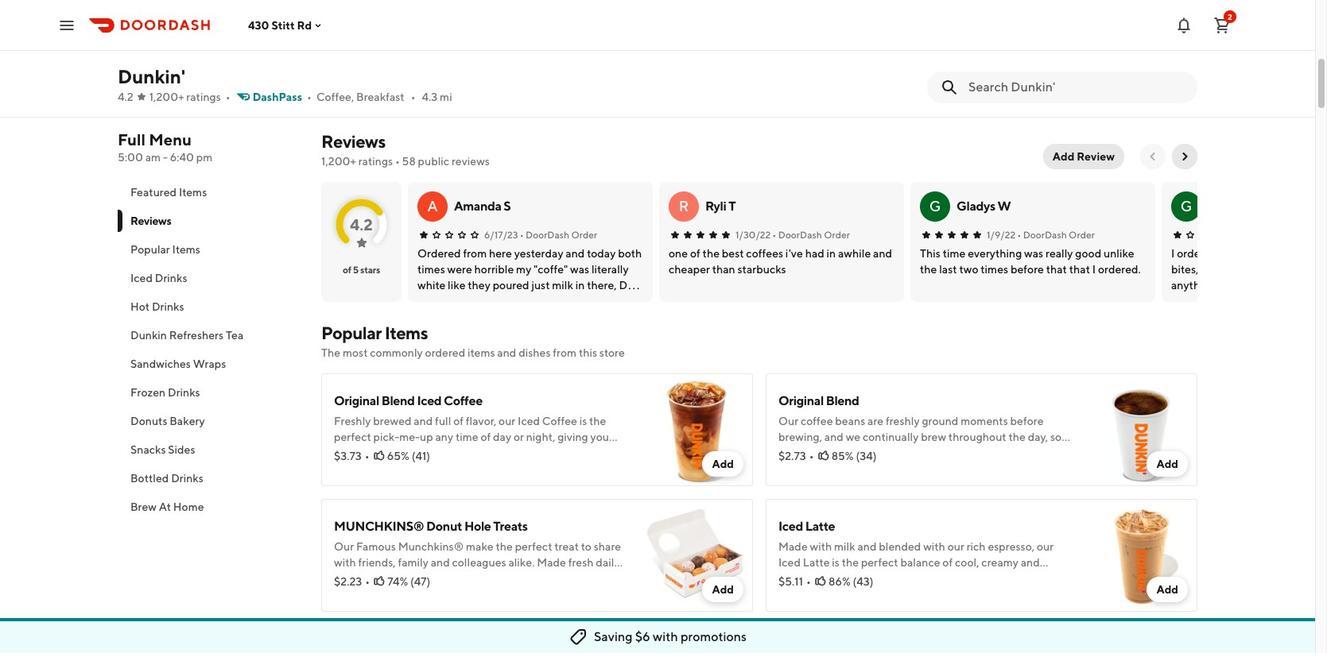 Task type: describe. For each thing, give the bounding box(es) containing it.
full
[[118, 130, 146, 149]]

drinks for bottled drinks
[[171, 472, 203, 485]]

85% (34)
[[832, 450, 877, 463]]

bottled drinks
[[130, 472, 203, 485]]

popular for popular items the most commonly ordered items and dishes from this store
[[321, 323, 382, 344]]

1 g from the left
[[930, 198, 941, 215]]

add for original blend iced coffee
[[712, 458, 734, 471]]

dunkin refreshers tea button
[[118, 321, 302, 350]]

of left 5
[[343, 264, 351, 276]]

• right $5.11
[[807, 576, 811, 589]]

sandwiches wraps
[[130, 358, 226, 371]]

dashpass
[[253, 91, 302, 103]]

goin'.
[[872, 573, 899, 585]]

get
[[832, 573, 849, 585]]

add review
[[1053, 150, 1115, 163]]

promotions
[[681, 630, 747, 645]]

and right milk on the bottom
[[858, 541, 877, 554]]

coffee, breakfast • 4.3 mi
[[317, 91, 452, 103]]

2 horizontal spatial with
[[924, 541, 946, 554]]

85%
[[832, 450, 854, 463]]

open menu image
[[57, 16, 76, 35]]

65% (41)
[[387, 450, 430, 463]]

hole
[[464, 519, 491, 535]]

menu
[[149, 130, 192, 149]]

on
[[473, 447, 486, 460]]

popular items button
[[118, 235, 302, 264]]

ryli
[[706, 199, 726, 214]]

$24.98 button
[[950, 0, 1075, 96]]

• left 4.3
[[411, 91, 416, 103]]

or
[[514, 431, 524, 444]]

drinks for hot drinks
[[152, 301, 184, 313]]

running.
[[488, 447, 530, 460]]

2
[[1228, 12, 1233, 21]]

bottled
[[130, 472, 169, 485]]

430
[[248, 19, 269, 31]]

• left 65% at bottom left
[[365, 450, 370, 463]]

perfect inside the original blend iced coffee freshly brewed and full of flavor, our iced coffee is the perfect pick-me-up any time of day or night, giving you the boost you need to keep on running.
[[334, 431, 371, 444]]

iced latte made with milk and blended with our rich espresso, our iced latte is the perfect balance of cool, creamy and smooth to get you goin'.
[[779, 519, 1054, 585]]

Item Search search field
[[969, 79, 1185, 96]]

dunkin
[[130, 329, 167, 342]]

ratings inside reviews 1,200+ ratings • 58 public reviews
[[358, 155, 393, 168]]

munchkins® donut hole treats
[[334, 519, 528, 535]]

milk
[[834, 541, 856, 554]]

up
[[420, 431, 433, 444]]

• doordash order for g
[[1018, 229, 1095, 241]]

giving
[[558, 431, 588, 444]]

$6
[[635, 630, 651, 645]]

treats
[[493, 519, 528, 535]]

iced up made
[[779, 519, 803, 535]]

perfect inside iced latte made with milk and blended with our rich espresso, our iced latte is the perfect balance of cool, creamy and smooth to get you goin'.
[[861, 557, 899, 569]]

full menu 5:00 am - 6:40 pm
[[118, 130, 213, 164]]

hot drinks button
[[118, 293, 302, 321]]

and inside popular items the most commonly ordered items and dishes from this store
[[497, 347, 516, 360]]

add button for original blend
[[1147, 452, 1188, 477]]

2 g from the left
[[1181, 198, 1193, 215]]

popular for popular items
[[130, 243, 170, 256]]

• doordash order for a
[[520, 229, 598, 241]]

need
[[405, 447, 431, 460]]

blended
[[879, 541, 921, 554]]

s
[[504, 199, 511, 214]]

bakery
[[170, 415, 205, 428]]

popular items the most commonly ordered items and dishes from this store
[[321, 323, 625, 360]]

$3.73 for $3.73
[[325, 90, 352, 103]]

and down espresso,
[[1021, 557, 1040, 569]]

5:00
[[118, 151, 143, 164]]

to inside the original blend iced coffee freshly brewed and full of flavor, our iced coffee is the perfect pick-me-up any time of day or night, giving you the boost you need to keep on running.
[[433, 447, 444, 460]]

day
[[493, 431, 512, 444]]

$2.23 •
[[334, 576, 370, 589]]

1/9/22
[[987, 229, 1016, 241]]

smooth
[[779, 573, 817, 585]]

donuts bakery button
[[118, 407, 302, 436]]

of inside iced latte made with milk and blended with our rich espresso, our iced latte is the perfect balance of cool, creamy and smooth to get you goin'.
[[943, 557, 953, 569]]

1,200+ ratings •
[[149, 91, 230, 103]]

• right 1/9/22
[[1018, 229, 1022, 241]]

a
[[427, 198, 438, 215]]

from
[[553, 347, 577, 360]]

r
[[679, 198, 689, 215]]

$3.73 •
[[334, 450, 370, 463]]

night,
[[526, 431, 555, 444]]

$5.11
[[779, 576, 803, 589]]

1 vertical spatial the
[[334, 447, 351, 460]]

original for original blend
[[779, 394, 824, 409]]

5
[[353, 264, 359, 276]]

original blend image
[[1085, 374, 1198, 487]]

munchkins® donut hole treats image
[[640, 500, 753, 612]]

iced up "or"
[[518, 415, 540, 428]]

6:40
[[170, 151, 194, 164]]

t
[[729, 199, 736, 214]]

$2.23
[[334, 576, 362, 589]]

1 horizontal spatial our
[[948, 541, 965, 554]]

pm
[[196, 151, 213, 164]]

snacks
[[130, 444, 166, 457]]

2 button
[[1207, 9, 1238, 41]]

original for original blend iced coffee freshly brewed and full of flavor, our iced coffee is the perfect pick-me-up any time of day or night, giving you the boost you need to keep on running.
[[334, 394, 379, 409]]

order for a
[[571, 229, 598, 241]]

flavor,
[[466, 415, 497, 428]]

65%
[[387, 450, 409, 463]]

1 vertical spatial 4.2
[[350, 215, 373, 233]]

balance
[[901, 557, 941, 569]]

iced up full
[[417, 394, 442, 409]]

frozen drinks
[[130, 387, 200, 399]]

full
[[435, 415, 451, 428]]

doordash for a
[[526, 229, 570, 241]]

0 horizontal spatial ratings
[[186, 91, 221, 103]]

iced down made
[[779, 557, 801, 569]]

saving
[[594, 630, 633, 645]]

• right '$2.23'
[[365, 576, 370, 589]]

items
[[468, 347, 495, 360]]

reviews link
[[321, 131, 386, 152]]

of 5 stars
[[343, 264, 380, 276]]

any
[[435, 431, 453, 444]]

items for popular items
[[172, 243, 200, 256]]

brewed
[[373, 415, 412, 428]]

mi
[[440, 91, 452, 103]]

$2.73 •
[[779, 450, 814, 463]]

coffee,
[[317, 91, 354, 103]]

1,200+ inside reviews 1,200+ ratings • 58 public reviews
[[321, 155, 356, 168]]



Task type: vqa. For each thing, say whether or not it's contained in the screenshot.
Items for Featured Items
yes



Task type: locate. For each thing, give the bounding box(es) containing it.
0 horizontal spatial with
[[653, 630, 678, 645]]

home
[[173, 501, 204, 514]]

add button for original blend iced coffee
[[703, 452, 744, 477]]

2 blend from the left
[[826, 394, 859, 409]]

with left milk on the bottom
[[810, 541, 832, 554]]

our up cool,
[[948, 541, 965, 554]]

of right full
[[453, 415, 464, 428]]

at
[[159, 501, 171, 514]]

add
[[1157, 15, 1179, 28], [1053, 150, 1075, 163], [712, 458, 734, 471], [1157, 458, 1179, 471], [712, 584, 734, 597], [1157, 584, 1179, 597]]

1 horizontal spatial ratings
[[358, 155, 393, 168]]

drinks for frozen drinks
[[168, 387, 200, 399]]

1,200+ down reviews link
[[321, 155, 356, 168]]

• left coffee,
[[307, 91, 312, 103]]

• right $2.73 at the bottom of page
[[809, 450, 814, 463]]

original blend iced coffee image
[[640, 374, 753, 487]]

0 horizontal spatial to
[[433, 447, 444, 460]]

ratings down reviews link
[[358, 155, 393, 168]]

1 original from the left
[[334, 394, 379, 409]]

doordash right '1/30/22'
[[779, 229, 822, 241]]

with
[[810, 541, 832, 554], [924, 541, 946, 554], [653, 630, 678, 645]]

drinks right hot in the top left of the page
[[152, 301, 184, 313]]

items for featured items
[[179, 186, 207, 199]]

0 horizontal spatial is
[[580, 415, 587, 428]]

is up get
[[832, 557, 840, 569]]

sandwiches
[[130, 358, 191, 371]]

blend for original blend
[[826, 394, 859, 409]]

1 vertical spatial $3.73
[[334, 450, 362, 463]]

with up balance
[[924, 541, 946, 554]]

$5.11 •
[[779, 576, 811, 589]]

2 horizontal spatial you
[[851, 573, 870, 585]]

0 vertical spatial to
[[433, 447, 444, 460]]

2 horizontal spatial the
[[842, 557, 859, 569]]

is
[[580, 415, 587, 428], [832, 557, 840, 569]]

items inside popular items the most commonly ordered items and dishes from this store
[[385, 323, 428, 344]]

donuts
[[130, 415, 167, 428]]

0 horizontal spatial doordash
[[526, 229, 570, 241]]

latte up milk on the bottom
[[806, 519, 835, 535]]

• doordash order for r
[[773, 229, 850, 241]]

2 horizontal spatial our
[[1037, 541, 1054, 554]]

most
[[343, 347, 368, 360]]

0 horizontal spatial order
[[571, 229, 598, 241]]

dunkin'
[[118, 65, 185, 87]]

reviews 1,200+ ratings • 58 public reviews
[[321, 131, 490, 168]]

1 vertical spatial reviews
[[130, 215, 171, 227]]

g left gladys
[[930, 198, 941, 215]]

drinks up "bakery"
[[168, 387, 200, 399]]

74% (47)
[[387, 576, 430, 589]]

0 horizontal spatial popular
[[130, 243, 170, 256]]

0 horizontal spatial reviews
[[130, 215, 171, 227]]

86% (43)
[[829, 576, 874, 589]]

gladys w
[[957, 199, 1011, 214]]

the left boost
[[334, 447, 351, 460]]

w
[[998, 199, 1011, 214]]

• right '1/30/22'
[[773, 229, 777, 241]]

you inside iced latte made with milk and blended with our rich espresso, our iced latte is the perfect balance of cool, creamy and smooth to get you goin'.
[[851, 573, 870, 585]]

featured
[[130, 186, 177, 199]]

iced drinks button
[[118, 264, 302, 293]]

you right giving
[[591, 431, 609, 444]]

previous image
[[1147, 150, 1160, 163]]

popular up iced drinks
[[130, 243, 170, 256]]

and inside the original blend iced coffee freshly brewed and full of flavor, our iced coffee is the perfect pick-me-up any time of day or night, giving you the boost you need to keep on running.
[[414, 415, 433, 428]]

1 horizontal spatial with
[[810, 541, 832, 554]]

doordash for r
[[779, 229, 822, 241]]

• doordash order right 6/17/23
[[520, 229, 598, 241]]

to left get
[[819, 573, 830, 585]]

with right $6
[[653, 630, 678, 645]]

items inside 'popular items' button
[[172, 243, 200, 256]]

1 horizontal spatial order
[[824, 229, 850, 241]]

reviews down featured
[[130, 215, 171, 227]]

donuts bakery
[[130, 415, 205, 428]]

reviews down coffee,
[[321, 131, 386, 152]]

1 horizontal spatial reviews
[[321, 131, 386, 152]]

ratings up menu
[[186, 91, 221, 103]]

notification bell image
[[1175, 16, 1194, 35]]

2 original from the left
[[779, 394, 824, 409]]

1 • doordash order from the left
[[520, 229, 598, 241]]

drinks for iced drinks
[[155, 272, 187, 285]]

1/30/22
[[736, 229, 771, 241]]

2 vertical spatial you
[[851, 573, 870, 585]]

1 vertical spatial ratings
[[358, 155, 393, 168]]

1 horizontal spatial you
[[591, 431, 609, 444]]

1 horizontal spatial 4.2
[[350, 215, 373, 233]]

of left cool,
[[943, 557, 953, 569]]

1 horizontal spatial popular
[[321, 323, 382, 344]]

am
[[145, 151, 161, 164]]

1 vertical spatial you
[[384, 447, 403, 460]]

74%
[[387, 576, 408, 589]]

you right get
[[851, 573, 870, 585]]

popular inside popular items the most commonly ordered items and dishes from this store
[[321, 323, 382, 344]]

1 vertical spatial items
[[172, 243, 200, 256]]

order for r
[[824, 229, 850, 241]]

latte up smooth
[[803, 557, 830, 569]]

0 horizontal spatial original
[[334, 394, 379, 409]]

0 vertical spatial is
[[580, 415, 587, 428]]

is inside iced latte made with milk and blended with our rich espresso, our iced latte is the perfect balance of cool, creamy and smooth to get you goin'.
[[832, 557, 840, 569]]

items up the iced drinks button
[[172, 243, 200, 256]]

reviews
[[452, 155, 490, 168]]

1 vertical spatial perfect
[[861, 557, 899, 569]]

1 vertical spatial is
[[832, 557, 840, 569]]

add for iced latte
[[1157, 584, 1179, 597]]

original up freshly
[[334, 394, 379, 409]]

dashpass •
[[253, 91, 312, 103]]

order for g
[[1069, 229, 1095, 241]]

0 vertical spatial 4.2
[[118, 91, 133, 103]]

0 horizontal spatial 4.2
[[118, 91, 133, 103]]

1 horizontal spatial blend
[[826, 394, 859, 409]]

blend inside the original blend iced coffee freshly brewed and full of flavor, our iced coffee is the perfect pick-me-up any time of day or night, giving you the boost you need to keep on running.
[[382, 394, 415, 409]]

1 horizontal spatial 1,200+
[[321, 155, 356, 168]]

items down 6:40
[[179, 186, 207, 199]]

items for popular items the most commonly ordered items and dishes from this store
[[385, 323, 428, 344]]

reviews for reviews
[[130, 215, 171, 227]]

snacks sides
[[130, 444, 195, 457]]

dunkin refreshers tea
[[130, 329, 244, 342]]

$3.73 for $3.73 •
[[334, 450, 362, 463]]

1 horizontal spatial the
[[589, 415, 606, 428]]

gladys
[[957, 199, 996, 214]]

the down this
[[589, 415, 606, 428]]

$3.73 left breakfast
[[325, 90, 352, 103]]

next image
[[1179, 150, 1191, 163]]

58
[[402, 155, 416, 168]]

430 stitt rd
[[248, 19, 312, 31]]

sandwiches wraps button
[[118, 350, 302, 379]]

• doordash order right 1/9/22
[[1018, 229, 1095, 241]]

2 horizontal spatial order
[[1069, 229, 1095, 241]]

blend up brewed
[[382, 394, 415, 409]]

1 order from the left
[[571, 229, 598, 241]]

stitt
[[272, 19, 295, 31]]

time
[[456, 431, 479, 444]]

0 horizontal spatial you
[[384, 447, 403, 460]]

blend up 85%
[[826, 394, 859, 409]]

our inside the original blend iced coffee freshly brewed and full of flavor, our iced coffee is the perfect pick-me-up any time of day or night, giving you the boost you need to keep on running.
[[499, 415, 516, 428]]

1 horizontal spatial doordash
[[779, 229, 822, 241]]

4.2 down the dunkin'
[[118, 91, 133, 103]]

pick-
[[373, 431, 399, 444]]

drinks up home
[[171, 472, 203, 485]]

1 vertical spatial latte
[[803, 557, 830, 569]]

reviews inside reviews 1,200+ ratings • 58 public reviews
[[321, 131, 386, 152]]

to inside iced latte made with milk and blended with our rich espresso, our iced latte is the perfect balance of cool, creamy and smooth to get you goin'.
[[819, 573, 830, 585]]

the inside iced latte made with milk and blended with our rich espresso, our iced latte is the perfect balance of cool, creamy and smooth to get you goin'.
[[842, 557, 859, 569]]

cool,
[[955, 557, 980, 569]]

add for original blend
[[1157, 458, 1179, 471]]

430 stitt rd button
[[248, 19, 325, 31]]

and right items
[[497, 347, 516, 360]]

munchkins®
[[334, 519, 424, 535]]

and up up
[[414, 415, 433, 428]]

latte image
[[640, 625, 753, 654]]

featured items
[[130, 186, 207, 199]]

2 horizontal spatial doordash
[[1023, 229, 1067, 241]]

popular inside 'popular items' button
[[130, 243, 170, 256]]

dishes
[[519, 347, 551, 360]]

-
[[163, 151, 168, 164]]

$3.73 inside button
[[325, 90, 352, 103]]

g down next icon
[[1181, 198, 1193, 215]]

our up day
[[499, 415, 516, 428]]

drinks down "popular items"
[[155, 272, 187, 285]]

to down any
[[433, 447, 444, 460]]

3 • doordash order from the left
[[1018, 229, 1095, 241]]

is up giving
[[580, 415, 587, 428]]

rd
[[297, 19, 312, 31]]

0 vertical spatial reviews
[[321, 131, 386, 152]]

0 horizontal spatial • doordash order
[[520, 229, 598, 241]]

original up $2.73 •
[[779, 394, 824, 409]]

0 vertical spatial the
[[589, 415, 606, 428]]

doordash for g
[[1023, 229, 1067, 241]]

the down milk on the bottom
[[842, 557, 859, 569]]

0 vertical spatial ratings
[[186, 91, 221, 103]]

86%
[[829, 576, 851, 589]]

drinks inside button
[[171, 472, 203, 485]]

saving $6 with promotions
[[594, 630, 747, 645]]

1 vertical spatial 1,200+
[[321, 155, 356, 168]]

you down pick-
[[384, 447, 403, 460]]

reviews
[[321, 131, 386, 152], [130, 215, 171, 227]]

1 horizontal spatial perfect
[[861, 557, 899, 569]]

1 blend from the left
[[382, 394, 415, 409]]

espresso,
[[988, 541, 1035, 554]]

frozen
[[130, 387, 166, 399]]

keep
[[446, 447, 471, 460]]

of left day
[[481, 431, 491, 444]]

0 vertical spatial 1,200+
[[149, 91, 184, 103]]

brew
[[130, 501, 157, 514]]

commonly
[[370, 347, 423, 360]]

0 vertical spatial latte
[[806, 519, 835, 535]]

• left 58
[[395, 155, 400, 168]]

0 vertical spatial items
[[179, 186, 207, 199]]

refreshers
[[169, 329, 224, 342]]

$3.73
[[325, 90, 352, 103], [334, 450, 362, 463]]

2 items, open order cart image
[[1213, 16, 1232, 35]]

hot drinks
[[130, 301, 184, 313]]

popular up most
[[321, 323, 382, 344]]

sides
[[168, 444, 195, 457]]

1 horizontal spatial • doordash order
[[773, 229, 850, 241]]

2 • doordash order from the left
[[773, 229, 850, 241]]

1 horizontal spatial g
[[1181, 198, 1193, 215]]

0 horizontal spatial blend
[[382, 394, 415, 409]]

boost
[[353, 447, 382, 460]]

hot
[[130, 301, 150, 313]]

$4.48
[[1079, 72, 1108, 85]]

• left dashpass
[[226, 91, 230, 103]]

$3.73 button
[[321, 0, 447, 114]]

• doordash order right '1/30/22'
[[773, 229, 850, 241]]

add inside button
[[1053, 150, 1075, 163]]

doordash right 6/17/23
[[526, 229, 570, 241]]

2 vertical spatial the
[[842, 557, 859, 569]]

iced inside button
[[130, 272, 153, 285]]

2 horizontal spatial • doordash order
[[1018, 229, 1095, 241]]

0 vertical spatial $3.73
[[325, 90, 352, 103]]

1,200+ down the dunkin'
[[149, 91, 184, 103]]

the
[[589, 415, 606, 428], [334, 447, 351, 460], [842, 557, 859, 569]]

iced up hot in the top left of the page
[[130, 272, 153, 285]]

0 horizontal spatial coffee
[[444, 394, 483, 409]]

1 horizontal spatial is
[[832, 557, 840, 569]]

0 vertical spatial you
[[591, 431, 609, 444]]

add button for munchkins® donut hole treats
[[703, 577, 744, 603]]

of
[[343, 264, 351, 276], [453, 415, 464, 428], [481, 431, 491, 444], [943, 557, 953, 569]]

0 horizontal spatial perfect
[[334, 431, 371, 444]]

3 doordash from the left
[[1023, 229, 1067, 241]]

$24.98
[[953, 72, 989, 85]]

2 doordash from the left
[[779, 229, 822, 241]]

doordash right 1/9/22
[[1023, 229, 1067, 241]]

4.3
[[422, 91, 438, 103]]

0 vertical spatial coffee
[[444, 394, 483, 409]]

store
[[600, 347, 625, 360]]

items
[[179, 186, 207, 199], [172, 243, 200, 256], [385, 323, 428, 344]]

to
[[433, 447, 444, 460], [819, 573, 830, 585]]

blend
[[382, 394, 415, 409], [826, 394, 859, 409]]

• right 6/17/23
[[520, 229, 524, 241]]

0 vertical spatial popular
[[130, 243, 170, 256]]

1 horizontal spatial to
[[819, 573, 830, 585]]

add for munchkins® donut hole treats
[[712, 584, 734, 597]]

perfect down freshly
[[334, 431, 371, 444]]

1 doordash from the left
[[526, 229, 570, 241]]

blend for original blend iced coffee freshly brewed and full of flavor, our iced coffee is the perfect pick-me-up any time of day or night, giving you the boost you need to keep on running.
[[382, 394, 415, 409]]

perfect up goin'.
[[861, 557, 899, 569]]

coffee up flavor,
[[444, 394, 483, 409]]

0 horizontal spatial 1,200+
[[149, 91, 184, 103]]

1 vertical spatial coffee
[[542, 415, 577, 428]]

1 vertical spatial to
[[819, 573, 830, 585]]

• doordash order
[[520, 229, 598, 241], [773, 229, 850, 241], [1018, 229, 1095, 241]]

rich
[[967, 541, 986, 554]]

is inside the original blend iced coffee freshly brewed and full of flavor, our iced coffee is the perfect pick-me-up any time of day or night, giving you the boost you need to keep on running.
[[580, 415, 587, 428]]

(43)
[[853, 576, 874, 589]]

0 vertical spatial perfect
[[334, 431, 371, 444]]

brew at home
[[130, 501, 204, 514]]

$3.73 down freshly
[[334, 450, 362, 463]]

2 vertical spatial items
[[385, 323, 428, 344]]

original inside the original blend iced coffee freshly brewed and full of flavor, our iced coffee is the perfect pick-me-up any time of day or night, giving you the boost you need to keep on running.
[[334, 394, 379, 409]]

2 order from the left
[[824, 229, 850, 241]]

items inside featured items button
[[179, 186, 207, 199]]

0 horizontal spatial our
[[499, 415, 516, 428]]

iced latte image
[[1085, 500, 1198, 612]]

0 horizontal spatial the
[[334, 447, 351, 460]]

items up "commonly"
[[385, 323, 428, 344]]

coffee up giving
[[542, 415, 577, 428]]

ordered
[[425, 347, 465, 360]]

1 vertical spatial popular
[[321, 323, 382, 344]]

3 order from the left
[[1069, 229, 1095, 241]]

doordash
[[526, 229, 570, 241], [779, 229, 822, 241], [1023, 229, 1067, 241]]

• inside reviews 1,200+ ratings • 58 public reviews
[[395, 155, 400, 168]]

0 horizontal spatial g
[[930, 198, 941, 215]]

add button for iced latte
[[1147, 577, 1188, 603]]

1 horizontal spatial coffee
[[542, 415, 577, 428]]

reviews for reviews 1,200+ ratings • 58 public reviews
[[321, 131, 386, 152]]

4.2 up "of 5 stars"
[[350, 215, 373, 233]]

1 horizontal spatial original
[[779, 394, 824, 409]]

me-
[[399, 431, 420, 444]]

our right espresso,
[[1037, 541, 1054, 554]]



